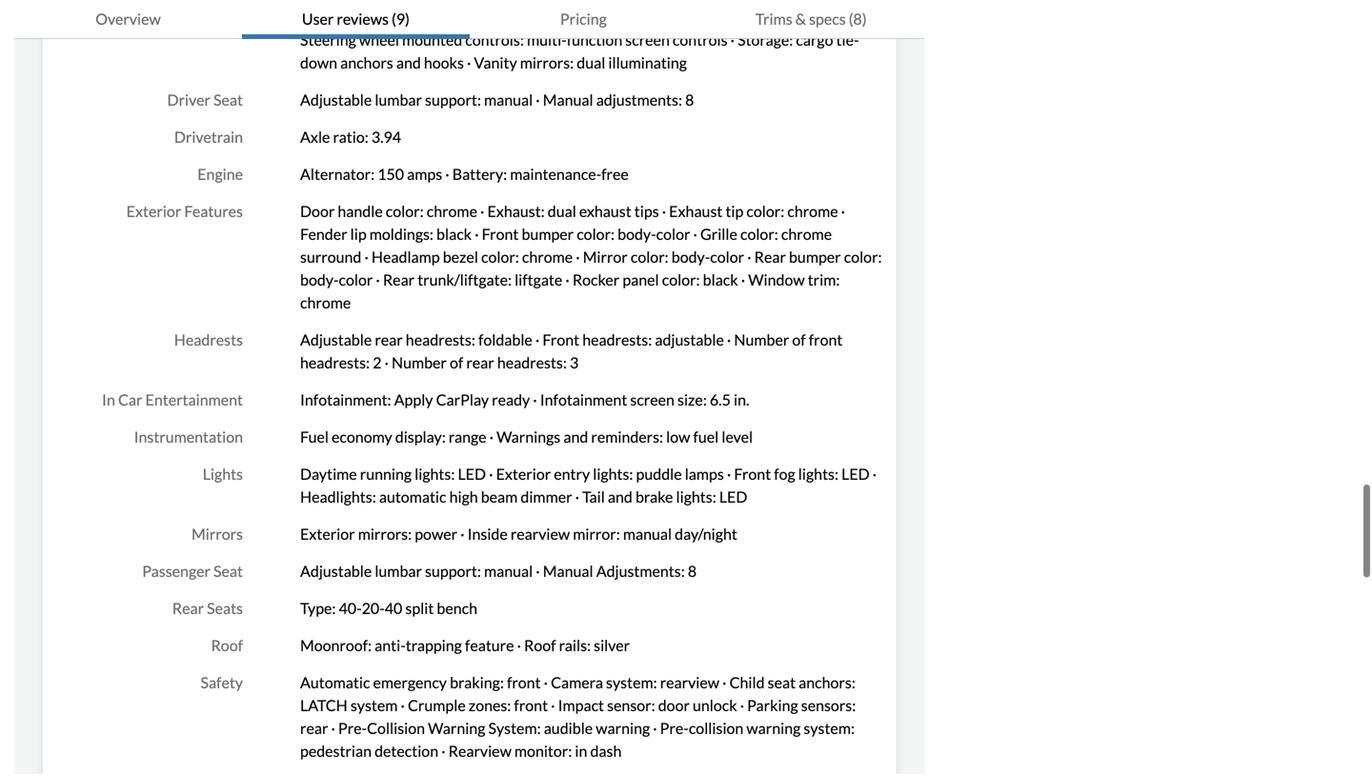 Task type: describe. For each thing, give the bounding box(es) containing it.
user reviews (9) tab
[[242, 0, 470, 39]]

1 vertical spatial rear
[[466, 354, 494, 372]]

sensors:
[[801, 697, 856, 715]]

automatic emergency braking: front · camera system: rearview · child seat anchors: latch system · crumple zones: front · impact sensor: door unlock · parking sensors: rear · pre-collision warning system: audible warning · pre-collision warning system: pedestrian detection · rearview monitor: in dash
[[300, 674, 856, 761]]

tip
[[726, 202, 744, 221]]

exhaust:
[[487, 202, 545, 221]]

0 horizontal spatial system:
[[606, 674, 657, 692]]

lights: down lamps
[[676, 488, 716, 507]]

3
[[570, 354, 579, 372]]

features
[[184, 202, 243, 221]]

level
[[722, 428, 753, 446]]

collision
[[689, 719, 744, 738]]

infotainment: apply carplay ready · infotainment screen size: 6.5 in.
[[300, 391, 749, 409]]

lamps
[[685, 465, 724, 484]]

1 vertical spatial bumper
[[789, 248, 841, 266]]

dimmer
[[521, 488, 572, 507]]

day/night
[[675, 525, 737, 544]]

(9)
[[392, 10, 410, 28]]

warnings
[[497, 428, 561, 446]]

crumple
[[408, 697, 466, 715]]

support: for adjustments:
[[425, 562, 481, 581]]

0 vertical spatial rear
[[375, 331, 403, 349]]

0 horizontal spatial bumper
[[522, 225, 574, 244]]

door handle color: chrome · exhaust: dual exhaust tips · exhaust tip color: chrome · fender lip moldings: black · front bumper color: body-color · grille color: chrome surround · headlamp bezel color: chrome · mirror color: body-color · rear bumper color: body-color · rear trunk/liftgate: liftgate · rocker panel color: black · window trim: chrome
[[300, 202, 882, 312]]

exterior for mirrors:
[[300, 525, 355, 544]]

window
[[748, 271, 805, 289]]

lip
[[350, 225, 367, 244]]

trapping
[[406, 637, 462, 655]]

headrests: up infotainment:
[[300, 354, 370, 372]]

in
[[575, 742, 587, 761]]

trunk/liftgate:
[[418, 271, 512, 289]]

headlamp
[[372, 248, 440, 266]]

user
[[302, 10, 334, 28]]

fuel
[[693, 428, 719, 446]]

front inside adjustable rear headrests: foldable · front headrests: adjustable · number of front headrests: 2 · number of rear headrests: 3
[[809, 331, 843, 349]]

specs
[[809, 10, 846, 28]]

lights: right fog
[[798, 465, 839, 484]]

brake
[[636, 488, 673, 507]]

lumbar for adjustable lumbar support: manual · manual adjustments: 8
[[375, 91, 422, 109]]

infotainment:
[[300, 391, 391, 409]]

8 for adjustable lumbar support: manual · manual adjustments: 8
[[688, 562, 697, 581]]

8 for adjustable lumbar support: manual · manual adjustments: 8
[[685, 91, 694, 109]]

moonroof: anti-trapping feature · roof rails: silver
[[300, 637, 630, 655]]

support: for adjustments:
[[425, 91, 481, 109]]

headrests
[[174, 331, 243, 349]]

daytime
[[300, 465, 357, 484]]

alternator:
[[300, 165, 375, 183]]

20-
[[362, 599, 385, 618]]

alternator: 150 amps · battery: maintenance-free
[[300, 165, 629, 183]]

adjustable
[[655, 331, 724, 349]]

apply
[[394, 391, 433, 409]]

anchors:
[[799, 674, 856, 692]]

anti-
[[375, 637, 406, 655]]

pedestrian
[[300, 742, 372, 761]]

detection
[[375, 742, 438, 761]]

ratio:
[[333, 128, 369, 146]]

automatic
[[300, 674, 370, 692]]

fuel economy display: range · warnings and reminders: low fuel level
[[300, 428, 753, 446]]

manual for adjustments:
[[543, 91, 593, 109]]

fog
[[774, 465, 795, 484]]

0 horizontal spatial body-
[[300, 271, 339, 289]]

40-
[[339, 599, 362, 618]]

power
[[415, 525, 457, 544]]

headrests: up carplay
[[406, 331, 475, 349]]

axle
[[300, 128, 330, 146]]

handle
[[338, 202, 383, 221]]

1 horizontal spatial of
[[792, 331, 806, 349]]

1 warning from the left
[[596, 719, 650, 738]]

passenger
[[142, 562, 211, 581]]

door
[[658, 697, 690, 715]]

1 vertical spatial body-
[[672, 248, 710, 266]]

pricing tab
[[470, 0, 697, 39]]

0 horizontal spatial led
[[458, 465, 486, 484]]

rearview
[[448, 742, 512, 761]]

seats
[[207, 599, 243, 618]]

bench
[[437, 599, 477, 618]]

instrumentation
[[134, 428, 243, 446]]

zones:
[[469, 697, 511, 715]]

headrests: down foldable
[[497, 354, 567, 372]]

front inside the door handle color: chrome · exhaust: dual exhaust tips · exhaust tip color: chrome · fender lip moldings: black · front bumper color: body-color · grille color: chrome surround · headlamp bezel color: chrome · mirror color: body-color · rear bumper color: body-color · rear trunk/liftgate: liftgate · rocker panel color: black · window trim: chrome
[[482, 225, 519, 244]]

2 vertical spatial color
[[339, 271, 373, 289]]

trims & specs (8)
[[756, 10, 867, 28]]

inside
[[467, 525, 508, 544]]

sensor:
[[607, 697, 655, 715]]

overview
[[95, 10, 161, 28]]

exterior mirrors: power · inside rearview mirror: manual day/night
[[300, 525, 737, 544]]

adjustable for adjustable rear headrests: foldable · front headrests: adjustable · number of front headrests: 2 · number of rear headrests: 3
[[300, 331, 372, 349]]

2 pre- from the left
[[660, 719, 689, 738]]

daytime running lights: led · exterior entry lights: puddle lamps · front fog lights: led · headlights: automatic high beam dimmer · tail and brake lights: led
[[300, 465, 877, 507]]

dual
[[548, 202, 576, 221]]

0 vertical spatial rear
[[754, 248, 786, 266]]

impact
[[558, 697, 604, 715]]

rear inside automatic emergency braking: front · camera system: rearview · child seat anchors: latch system · crumple zones: front · impact sensor: door unlock · parking sensors: rear · pre-collision warning system: audible warning · pre-collision warning system: pedestrian detection · rearview monitor: in dash
[[300, 719, 328, 738]]

seat
[[768, 674, 796, 692]]

headrests: down rocker
[[582, 331, 652, 349]]

manual for adjustments:
[[543, 562, 593, 581]]

bezel
[[443, 248, 478, 266]]

low
[[666, 428, 690, 446]]

warning
[[428, 719, 485, 738]]

mirror:
[[573, 525, 620, 544]]

adjustable for adjustable lumbar support: manual · manual adjustments: 8
[[300, 562, 372, 581]]

front inside adjustable rear headrests: foldable · front headrests: adjustable · number of front headrests: 2 · number of rear headrests: 3
[[543, 331, 580, 349]]

range
[[449, 428, 487, 446]]

door
[[300, 202, 335, 221]]

manual for adjustments:
[[484, 562, 533, 581]]

adjustable lumbar support: manual · manual adjustments: 8
[[300, 91, 694, 109]]



Task type: vqa. For each thing, say whether or not it's contained in the screenshot.
top Number
yes



Task type: locate. For each thing, give the bounding box(es) containing it.
0 vertical spatial black
[[436, 225, 472, 244]]

1 vertical spatial lumbar
[[375, 562, 422, 581]]

black down grille
[[703, 271, 738, 289]]

pre- down door
[[660, 719, 689, 738]]

roof
[[211, 637, 243, 655], [524, 637, 556, 655]]

0 horizontal spatial color
[[339, 271, 373, 289]]

and
[[563, 428, 588, 446], [608, 488, 633, 507]]

front
[[809, 331, 843, 349], [507, 674, 541, 692], [514, 697, 548, 715]]

2 vertical spatial front
[[734, 465, 771, 484]]

2 vertical spatial front
[[514, 697, 548, 715]]

adjustable up infotainment:
[[300, 331, 372, 349]]

1 horizontal spatial body-
[[618, 225, 656, 244]]

rear seats
[[172, 599, 243, 618]]

pre- up pedestrian
[[338, 719, 367, 738]]

1 seat from the top
[[214, 91, 243, 109]]

automatic
[[379, 488, 446, 507]]

1 horizontal spatial number
[[734, 331, 789, 349]]

0 horizontal spatial exterior
[[126, 202, 181, 221]]

economy
[[332, 428, 392, 446]]

exterior down headlights:
[[300, 525, 355, 544]]

safety
[[201, 674, 243, 692]]

front left fog
[[734, 465, 771, 484]]

1 vertical spatial and
[[608, 488, 633, 507]]

lumbar up "40"
[[375, 562, 422, 581]]

1 horizontal spatial roof
[[524, 637, 556, 655]]

1 adjustable from the top
[[300, 91, 372, 109]]

front down exhaust:
[[482, 225, 519, 244]]

mirror
[[583, 248, 628, 266]]

0 vertical spatial manual
[[543, 91, 593, 109]]

2 adjustable from the top
[[300, 331, 372, 349]]

rear left seats
[[172, 599, 204, 618]]

bumper up trim:
[[789, 248, 841, 266]]

0 vertical spatial adjustable
[[300, 91, 372, 109]]

8 down day/night
[[688, 562, 697, 581]]

feature
[[465, 637, 514, 655]]

split
[[405, 599, 434, 618]]

1 horizontal spatial exterior
[[300, 525, 355, 544]]

1 support: from the top
[[425, 91, 481, 109]]

carplay
[[436, 391, 489, 409]]

exhaust
[[579, 202, 632, 221]]

0 vertical spatial exterior
[[126, 202, 181, 221]]

system: up sensor:
[[606, 674, 657, 692]]

0 horizontal spatial rearview
[[511, 525, 570, 544]]

color
[[656, 225, 690, 244], [710, 248, 744, 266], [339, 271, 373, 289]]

1 horizontal spatial system:
[[804, 719, 855, 738]]

1 vertical spatial 8
[[688, 562, 697, 581]]

8 right 'adjustments:'
[[685, 91, 694, 109]]

exterior left features
[[126, 202, 181, 221]]

adjustable inside adjustable rear headrests: foldable · front headrests: adjustable · number of front headrests: 2 · number of rear headrests: 3
[[300, 331, 372, 349]]

headlights:
[[300, 488, 376, 507]]

0 horizontal spatial roof
[[211, 637, 243, 655]]

rearview down "dimmer" at left bottom
[[511, 525, 570, 544]]

warning down parking
[[747, 719, 801, 738]]

driver
[[167, 91, 211, 109]]

front up 3
[[543, 331, 580, 349]]

latch
[[300, 697, 348, 715]]

exterior inside daytime running lights: led · exterior entry lights: puddle lamps · front fog lights: led · headlights: automatic high beam dimmer · tail and brake lights: led
[[496, 465, 551, 484]]

roof left rails:
[[524, 637, 556, 655]]

rear up 2
[[375, 331, 403, 349]]

1 horizontal spatial rear
[[383, 271, 415, 289]]

type: 40-20-40 split bench
[[300, 599, 477, 618]]

seat for passenger seat
[[214, 562, 243, 581]]

of up carplay
[[450, 354, 463, 372]]

0 vertical spatial front
[[482, 225, 519, 244]]

foldable
[[478, 331, 533, 349]]

1 vertical spatial number
[[392, 354, 447, 372]]

led
[[458, 465, 486, 484], [842, 465, 870, 484], [719, 488, 747, 507]]

2 vertical spatial rear
[[300, 719, 328, 738]]

rear down latch
[[300, 719, 328, 738]]

exterior for features
[[126, 202, 181, 221]]

exterior
[[126, 202, 181, 221], [496, 465, 551, 484], [300, 525, 355, 544]]

3.94
[[371, 128, 401, 146]]

1 horizontal spatial warning
[[747, 719, 801, 738]]

0 horizontal spatial front
[[482, 225, 519, 244]]

1 vertical spatial support:
[[425, 562, 481, 581]]

rear down foldable
[[466, 354, 494, 372]]

1 horizontal spatial led
[[719, 488, 747, 507]]

moldings:
[[370, 225, 434, 244]]

audible
[[544, 719, 593, 738]]

2 lumbar from the top
[[375, 562, 422, 581]]

free
[[601, 165, 629, 183]]

liftgate
[[515, 271, 562, 289]]

seat up seats
[[214, 562, 243, 581]]

ready
[[492, 391, 530, 409]]

bumper down the dual
[[522, 225, 574, 244]]

and up the entry
[[563, 428, 588, 446]]

infotainment
[[540, 391, 627, 409]]

1 lumbar from the top
[[375, 91, 422, 109]]

color down the "surround"
[[339, 271, 373, 289]]

user reviews (9)
[[302, 10, 410, 28]]

0 horizontal spatial rear
[[172, 599, 204, 618]]

tips
[[634, 202, 659, 221]]

mirrors:
[[358, 525, 412, 544]]

2 seat from the top
[[214, 562, 243, 581]]

chrome
[[427, 202, 477, 221], [787, 202, 838, 221], [781, 225, 832, 244], [522, 248, 573, 266], [300, 294, 351, 312]]

0 vertical spatial 8
[[685, 91, 694, 109]]

0 vertical spatial support:
[[425, 91, 481, 109]]

1 horizontal spatial and
[[608, 488, 633, 507]]

in
[[102, 391, 115, 409]]

screen
[[630, 391, 675, 409]]

grille
[[700, 225, 737, 244]]

fender
[[300, 225, 347, 244]]

0 vertical spatial system:
[[606, 674, 657, 692]]

2 warning from the left
[[747, 719, 801, 738]]

trims & specs (8) tab
[[697, 0, 925, 39]]

1 roof from the left
[[211, 637, 243, 655]]

1 vertical spatial color
[[710, 248, 744, 266]]

2 horizontal spatial front
[[734, 465, 771, 484]]

black up bezel
[[436, 225, 472, 244]]

adjustable for adjustable lumbar support: manual · manual adjustments: 8
[[300, 91, 372, 109]]

maintenance-
[[510, 165, 601, 183]]

adjustments:
[[596, 562, 685, 581]]

lumbar up '3.94'
[[375, 91, 422, 109]]

2 vertical spatial rear
[[172, 599, 204, 618]]

0 horizontal spatial rear
[[300, 719, 328, 738]]

lights: up tail
[[593, 465, 633, 484]]

high
[[449, 488, 478, 507]]

(8)
[[849, 10, 867, 28]]

and right tail
[[608, 488, 633, 507]]

front inside daytime running lights: led · exterior entry lights: puddle lamps · front fog lights: led · headlights: automatic high beam dimmer · tail and brake lights: led
[[734, 465, 771, 484]]

rearview up door
[[660, 674, 720, 692]]

adjustable up 40-
[[300, 562, 372, 581]]

system: down sensors:
[[804, 719, 855, 738]]

1 horizontal spatial front
[[543, 331, 580, 349]]

lights
[[203, 465, 243, 484]]

0 horizontal spatial black
[[436, 225, 472, 244]]

0 vertical spatial bumper
[[522, 225, 574, 244]]

drivetrain
[[174, 128, 243, 146]]

2 vertical spatial exterior
[[300, 525, 355, 544]]

2 manual from the top
[[543, 562, 593, 581]]

type:
[[300, 599, 336, 618]]

150
[[378, 165, 404, 183]]

2 horizontal spatial rear
[[466, 354, 494, 372]]

adjustable lumbar support: manual · manual adjustments: 8
[[300, 562, 697, 581]]

2 roof from the left
[[524, 637, 556, 655]]

support: up bench
[[425, 562, 481, 581]]

manual down mirror: in the bottom left of the page
[[543, 562, 593, 581]]

front up system:
[[514, 697, 548, 715]]

1 vertical spatial manual
[[543, 562, 593, 581]]

2 horizontal spatial body-
[[672, 248, 710, 266]]

2
[[373, 354, 382, 372]]

camera
[[551, 674, 603, 692]]

0 vertical spatial seat
[[214, 91, 243, 109]]

number up the 'apply'
[[392, 354, 447, 372]]

overview tab
[[14, 0, 242, 39]]

2 horizontal spatial color
[[710, 248, 744, 266]]

1 vertical spatial exterior
[[496, 465, 551, 484]]

1 vertical spatial of
[[450, 354, 463, 372]]

lights: up automatic
[[415, 465, 455, 484]]

manual down exterior mirrors: power · inside rearview mirror: manual day/night
[[484, 562, 533, 581]]

adjustable up axle ratio: 3.94 on the top left of page
[[300, 91, 372, 109]]

display:
[[395, 428, 446, 446]]

1 horizontal spatial black
[[703, 271, 738, 289]]

rails:
[[559, 637, 591, 655]]

trims
[[756, 10, 793, 28]]

2 vertical spatial adjustable
[[300, 562, 372, 581]]

rear
[[754, 248, 786, 266], [383, 271, 415, 289], [172, 599, 204, 618]]

0 horizontal spatial and
[[563, 428, 588, 446]]

color down the exhaust
[[656, 225, 690, 244]]

0 horizontal spatial pre-
[[338, 719, 367, 738]]

and inside daytime running lights: led · exterior entry lights: puddle lamps · front fog lights: led · headlights: automatic high beam dimmer · tail and brake lights: led
[[608, 488, 633, 507]]

black
[[436, 225, 472, 244], [703, 271, 738, 289]]

1 horizontal spatial bumper
[[789, 248, 841, 266]]

body- down tips
[[618, 225, 656, 244]]

0 vertical spatial color
[[656, 225, 690, 244]]

manual down brake
[[623, 525, 672, 544]]

front up zones:
[[507, 674, 541, 692]]

0 vertical spatial front
[[809, 331, 843, 349]]

manual
[[484, 91, 533, 109], [623, 525, 672, 544], [484, 562, 533, 581]]

warning down sensor:
[[596, 719, 650, 738]]

car
[[118, 391, 142, 409]]

seat right driver
[[214, 91, 243, 109]]

1 pre- from the left
[[338, 719, 367, 738]]

1 horizontal spatial pre-
[[660, 719, 689, 738]]

fuel
[[300, 428, 329, 446]]

manual up the battery: on the top of page
[[484, 91, 533, 109]]

support:
[[425, 91, 481, 109], [425, 562, 481, 581]]

1 vertical spatial seat
[[214, 562, 243, 581]]

in.
[[734, 391, 749, 409]]

tab list
[[14, 0, 925, 39]]

seat for driver seat
[[214, 91, 243, 109]]

1 vertical spatial black
[[703, 271, 738, 289]]

2 support: from the top
[[425, 562, 481, 581]]

of down window on the top of page
[[792, 331, 806, 349]]

0 horizontal spatial of
[[450, 354, 463, 372]]

rearview inside automatic emergency braking: front · camera system: rearview · child seat anchors: latch system · crumple zones: front · impact sensor: door unlock · parking sensors: rear · pre-collision warning system: audible warning · pre-collision warning system: pedestrian detection · rearview monitor: in dash
[[660, 674, 720, 692]]

front down trim:
[[809, 331, 843, 349]]

1 vertical spatial adjustable
[[300, 331, 372, 349]]

2 vertical spatial body-
[[300, 271, 339, 289]]

lights:
[[415, 465, 455, 484], [593, 465, 633, 484], [798, 465, 839, 484], [676, 488, 716, 507]]

led up high
[[458, 465, 486, 484]]

0 vertical spatial number
[[734, 331, 789, 349]]

1 vertical spatial manual
[[623, 525, 672, 544]]

exterior features
[[126, 202, 243, 221]]

1 horizontal spatial rearview
[[660, 674, 720, 692]]

0 vertical spatial of
[[792, 331, 806, 349]]

2 horizontal spatial led
[[842, 465, 870, 484]]

manual left 'adjustments:'
[[543, 91, 593, 109]]

0 horizontal spatial warning
[[596, 719, 650, 738]]

2 vertical spatial manual
[[484, 562, 533, 581]]

rocker
[[573, 271, 620, 289]]

led down lamps
[[719, 488, 747, 507]]

collision
[[367, 719, 425, 738]]

rear down headlamp
[[383, 271, 415, 289]]

tail
[[582, 488, 605, 507]]

body- down grille
[[672, 248, 710, 266]]

rear up window on the top of page
[[754, 248, 786, 266]]

support: up alternator: 150 amps · battery: maintenance-free
[[425, 91, 481, 109]]

2 horizontal spatial rear
[[754, 248, 786, 266]]

rear
[[375, 331, 403, 349], [466, 354, 494, 372], [300, 719, 328, 738]]

body- down the "surround"
[[300, 271, 339, 289]]

1 vertical spatial rear
[[383, 271, 415, 289]]

1 horizontal spatial rear
[[375, 331, 403, 349]]

0 vertical spatial body-
[[618, 225, 656, 244]]

0 vertical spatial rearview
[[511, 525, 570, 544]]

passenger seat
[[142, 562, 243, 581]]

headrests:
[[406, 331, 475, 349], [582, 331, 652, 349], [300, 354, 370, 372], [497, 354, 567, 372]]

0 vertical spatial lumbar
[[375, 91, 422, 109]]

manual for adjustments:
[[484, 91, 533, 109]]

exhaust
[[669, 202, 723, 221]]

1 vertical spatial front
[[543, 331, 580, 349]]

parking
[[747, 697, 798, 715]]

moonroof:
[[300, 637, 372, 655]]

mirrors
[[192, 525, 243, 544]]

1 manual from the top
[[543, 91, 593, 109]]

in car entertainment
[[102, 391, 243, 409]]

puddle
[[636, 465, 682, 484]]

lumbar
[[375, 91, 422, 109], [375, 562, 422, 581]]

1 vertical spatial front
[[507, 674, 541, 692]]

color down grille
[[710, 248, 744, 266]]

0 vertical spatial and
[[563, 428, 588, 446]]

tab list containing overview
[[14, 0, 925, 39]]

driver seat
[[167, 91, 243, 109]]

0 vertical spatial manual
[[484, 91, 533, 109]]

exterior up "dimmer" at left bottom
[[496, 465, 551, 484]]

1 horizontal spatial color
[[656, 225, 690, 244]]

1 vertical spatial system:
[[804, 719, 855, 738]]

2 horizontal spatial exterior
[[496, 465, 551, 484]]

1 vertical spatial rearview
[[660, 674, 720, 692]]

front
[[482, 225, 519, 244], [543, 331, 580, 349], [734, 465, 771, 484]]

led right fog
[[842, 465, 870, 484]]

adjustments:
[[596, 91, 682, 109]]

40
[[385, 599, 402, 618]]

3 adjustable from the top
[[300, 562, 372, 581]]

system:
[[488, 719, 541, 738]]

roof down seats
[[211, 637, 243, 655]]

number down window on the top of page
[[734, 331, 789, 349]]

lumbar for adjustable lumbar support: manual · manual adjustments: 8
[[375, 562, 422, 581]]

dash
[[590, 742, 622, 761]]

0 horizontal spatial number
[[392, 354, 447, 372]]



